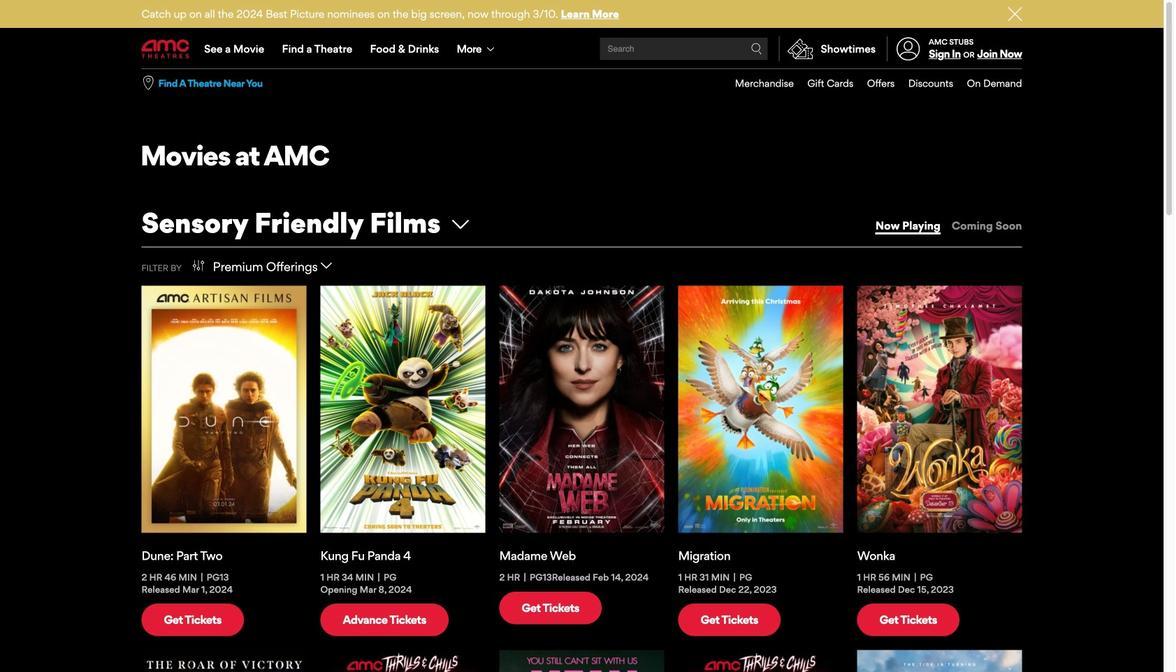 Task type: describe. For each thing, give the bounding box(es) containing it.
movie poster for night swim image
[[320, 651, 485, 673]]

movie poster for migration image
[[678, 286, 843, 534]]

1 vertical spatial menu
[[721, 69, 1022, 98]]

search the AMC website text field
[[606, 44, 751, 54]]

movie poster for wonka image
[[857, 286, 1022, 534]]

submit search icon image
[[751, 43, 762, 55]]

2 menu item from the left
[[794, 69, 853, 98]]

0 vertical spatial menu
[[142, 29, 1022, 68]]

movie poster for kung fu panda 4 image
[[320, 286, 485, 534]]

movie poster for mean girls image
[[499, 651, 664, 673]]

3 menu item from the left
[[853, 69, 895, 98]]

cookie consent banner dialog
[[0, 635, 1164, 673]]



Task type: vqa. For each thing, say whether or not it's contained in the screenshot.
movie poster for dune: part two image
yes



Task type: locate. For each thing, give the bounding box(es) containing it.
5 menu item from the left
[[953, 69, 1022, 98]]

sign in or join amc stubs element
[[887, 29, 1022, 68]]

1 menu item from the left
[[721, 69, 794, 98]]

movie poster for madame web image
[[499, 286, 664, 534]]

user profile image
[[889, 37, 928, 61]]

showtimes image
[[780, 36, 821, 61]]

menu item
[[721, 69, 794, 98], [794, 69, 853, 98], [853, 69, 895, 98], [895, 69, 953, 98], [953, 69, 1022, 98]]

amc logo image
[[142, 39, 190, 58], [142, 39, 190, 58]]

menu
[[142, 29, 1022, 68], [721, 69, 1022, 98]]

movie poster for demon slayer: kimetsu no yaiba - to the hashira training image
[[142, 651, 306, 673]]

movie poster for aquaman and the lost kingdom image
[[857, 651, 1022, 673]]

movie poster for lisa frankenstein image
[[678, 651, 843, 673]]

movie poster for dune: part two image
[[142, 286, 306, 534]]

4 menu item from the left
[[895, 69, 953, 98]]



